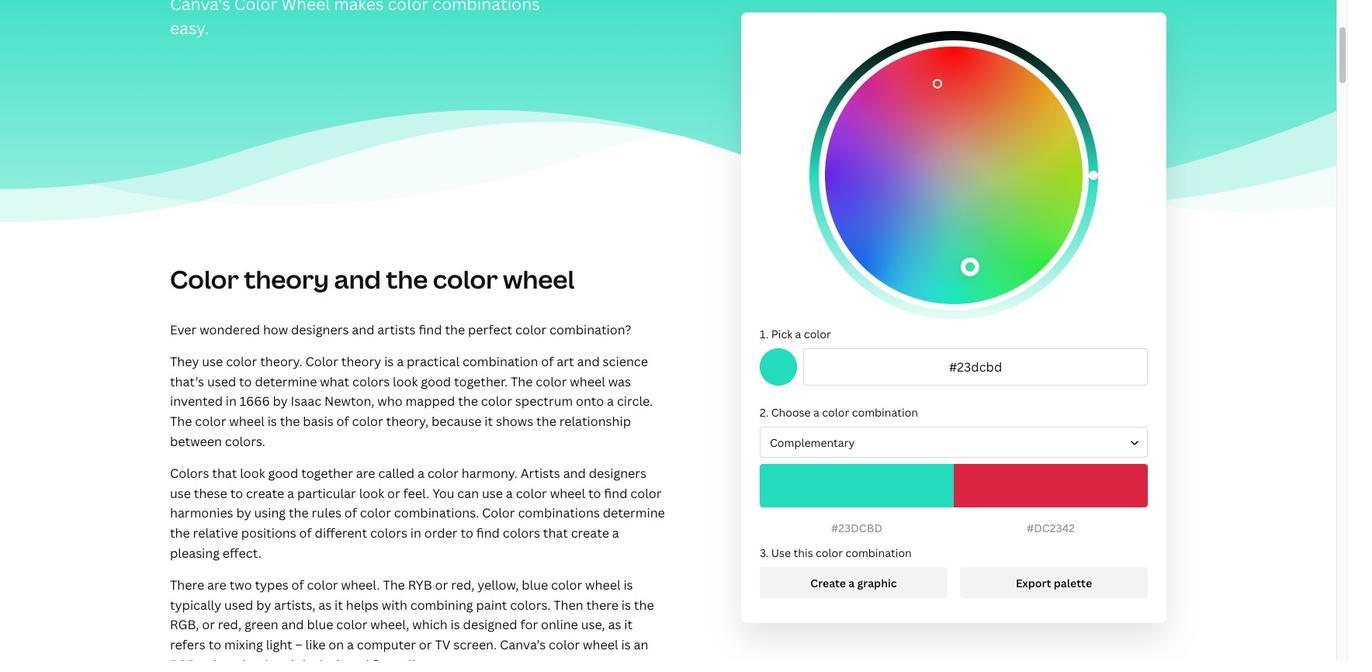 Task type: vqa. For each thing, say whether or not it's contained in the screenshot.
topmost Multilingual "Image"
no



Task type: describe. For each thing, give the bounding box(es) containing it.
a right choose
[[813, 405, 820, 420]]

of down newton, at left bottom
[[337, 413, 349, 430]]

combinations
[[518, 505, 600, 522]]

which
[[412, 617, 448, 634]]

0 horizontal spatial for
[[372, 656, 390, 661]]

a right pick
[[795, 327, 801, 342]]

rgb
[[170, 656, 196, 661]]

these
[[194, 485, 227, 502]]

tv
[[435, 636, 451, 654]]

artists,
[[274, 597, 316, 614]]

to inside there are two types of color wheel. the ryb or red, yellow, blue            color wheel is typically used by artists, as it helps with            combining paint colors. then there is the rgb, or red, green and            blue color wheel, which is designed for online use, as it refers            to mixing light – like on a computer or tv screen. canva's color            wheel is an rgb color wheel, as it is designed for online use.
[[209, 636, 221, 654]]

there are two types of color wheel. the ryb or red, yellow, blue            color wheel is typically used by artists, as it helps with            combining paint colors. then there is the rgb, or red, green and            blue color wheel, which is designed for online use, as it refers            to mixing light – like on a computer or tv screen. canva's color            wheel is an rgb color wheel, as it is designed for online use.
[[170, 577, 654, 661]]

it down –
[[291, 656, 300, 661]]

or down typically
[[202, 617, 215, 634]]

then
[[554, 597, 583, 614]]

computer
[[357, 636, 416, 654]]

2 vertical spatial as
[[275, 656, 288, 661]]

mixing
[[224, 636, 263, 654]]

there
[[586, 597, 619, 614]]

was
[[608, 373, 631, 390]]

harmonies
[[170, 505, 233, 522]]

1666
[[240, 393, 270, 410]]

complementary button
[[760, 427, 1148, 458]]

or inside 'colors that look good together are called a color harmony. artists            and designers use these to create a particular look or feel. you            can use a color wheel to find color harmonies by using the rules            of color combinations. color combinations determine the relative            positions of different colors in order to find colors that create            a pleasing effect.'
[[387, 485, 400, 502]]

helps
[[346, 597, 379, 614]]

called
[[378, 465, 415, 482]]

together
[[301, 465, 353, 482]]

positions
[[241, 525, 296, 542]]

screen.
[[453, 636, 497, 654]]

combination inside they use color theory. color theory is a practical combination of            art and science that's used to determine what colors look good            together. the color wheel was invented in 1666 by isaac newton,            who mapped the color spectrum onto a circle. the color wheel is            the basis of color theory, because it shows the relationship between colors.
[[463, 353, 538, 370]]

use
[[771, 546, 791, 560]]

color theory and the color wheel
[[170, 262, 575, 296]]

they use color theory. color theory is a practical combination of            art and science that's used to determine what colors look good            together. the color wheel was invented in 1666 by isaac newton,            who mapped the color spectrum onto a circle. the color wheel is            the basis of color theory, because it shows the relationship between colors.
[[170, 353, 653, 450]]

–
[[295, 636, 303, 654]]

ryb
[[408, 577, 432, 594]]

wondered
[[200, 321, 260, 338]]

onto
[[576, 393, 604, 410]]

0 vertical spatial color
[[170, 262, 239, 296]]

particular
[[297, 485, 356, 502]]

the up "pleasing"
[[170, 525, 190, 542]]

and up artists
[[334, 262, 381, 296]]

or up combining
[[435, 577, 448, 594]]

in inside they use color theory. color theory is a practical combination of            art and science that's used to determine what colors look good            together. the color wheel was invented in 1666 by isaac newton,            who mapped the color spectrum onto a circle. the color wheel is            the basis of color theory, because it shows the relationship between colors.
[[226, 393, 237, 410]]

determine inside 'colors that look good together are called a color harmony. artists            and designers use these to create a particular look or feel. you            can use a color wheel to find color harmonies by using the rules            of color combinations. color combinations determine the relative            positions of different colors in order to find colors that create            a pleasing effect.'
[[603, 505, 665, 522]]

1 horizontal spatial wheel,
[[370, 617, 409, 634]]

and inside 'colors that look good together are called a color harmony. artists            and designers use these to create a particular look or feel. you            can use a color wheel to find color harmonies by using the rules            of color combinations. color combinations determine the relative            positions of different colors in order to find colors that create            a pleasing effect.'
[[563, 465, 586, 482]]

1 horizontal spatial create
[[571, 525, 609, 542]]

artists
[[378, 321, 416, 338]]

order
[[424, 525, 458, 542]]

wheel up there
[[585, 577, 621, 594]]

how
[[263, 321, 288, 338]]

by inside they use color theory. color theory is a practical combination of            art and science that's used to determine what colors look good            together. the color wheel was invented in 1666 by isaac newton,            who mapped the color spectrum onto a circle. the color wheel is            the basis of color theory, because it shows the relationship between colors.
[[273, 393, 288, 410]]

good inside 'colors that look good together are called a color harmony. artists            and designers use these to create a particular look or feel. you            can use a color wheel to find color harmonies by using the rules            of color combinations. color combinations determine the relative            positions of different colors in order to find colors that create            a pleasing effect.'
[[268, 465, 298, 482]]

use.
[[433, 656, 457, 661]]

0 horizontal spatial online
[[393, 656, 430, 661]]

of down rules
[[299, 525, 312, 542]]

yellow,
[[478, 577, 519, 594]]

or left tv
[[419, 636, 432, 654]]

designers inside 'colors that look good together are called a color harmony. artists            and designers use these to create a particular look or feel. you            can use a color wheel to find color harmonies by using the rules            of color combinations. color combinations determine the relative            positions of different colors in order to find colors that create            a pleasing effect.'
[[589, 465, 647, 482]]

you
[[432, 485, 454, 502]]

1 vertical spatial that
[[543, 525, 568, 542]]

types
[[255, 577, 288, 594]]

colors inside they use color theory. color theory is a practical combination of            art and science that's used to determine what colors look good            together. the color wheel was invented in 1666 by isaac newton,            who mapped the color spectrum onto a circle. the color wheel is            the basis of color theory, because it shows the relationship between colors.
[[352, 373, 390, 390]]

relationship
[[559, 413, 631, 430]]

0 horizontal spatial theory
[[244, 262, 329, 296]]

1 vertical spatial the
[[170, 413, 192, 430]]

combination for 2. choose a color combination
[[852, 405, 918, 420]]

the up the ever wondered how designers and artists find the perfect color            combination? on the left
[[386, 262, 428, 296]]

pleasing
[[170, 545, 220, 562]]

a down harmony.
[[506, 485, 513, 502]]

it inside they use color theory. color theory is a practical combination of            art and science that's used to determine what colors look good            together. the color wheel was invented in 1666 by isaac newton,            who mapped the color spectrum onto a circle. the color wheel is            the basis of color theory, because it shows the relationship between colors.
[[485, 413, 493, 430]]

green
[[244, 617, 278, 634]]

wheel up 'perfect'
[[503, 262, 575, 296]]

0 vertical spatial blue
[[522, 577, 548, 594]]

2 horizontal spatial find
[[604, 485, 628, 502]]

the left rules
[[289, 505, 309, 522]]

can
[[457, 485, 479, 502]]

art
[[557, 353, 574, 370]]

0 vertical spatial as
[[318, 597, 332, 614]]

2. choose a color combination
[[760, 405, 918, 420]]

theory,
[[386, 413, 429, 430]]

use,
[[581, 617, 605, 634]]

isaac
[[291, 393, 321, 410]]

two
[[230, 577, 252, 594]]

it left helps
[[335, 597, 343, 614]]

combination?
[[550, 321, 631, 338]]

used inside they use color theory. color theory is a practical combination of            art and science that's used to determine what colors look good            together. the color wheel was invented in 1666 by isaac newton,            who mapped the color spectrum onto a circle. the color wheel is            the basis of color theory, because it shows the relationship between colors.
[[207, 373, 236, 390]]

mapped
[[406, 393, 455, 410]]

a up there
[[612, 525, 619, 542]]

choose
[[771, 405, 811, 420]]

0 horizontal spatial blue
[[307, 617, 333, 634]]

of inside there are two types of color wheel. the ryb or red, yellow, blue            color wheel is typically used by artists, as it helps with            combining paint colors. then there is the rgb, or red, green and            blue color wheel, which is designed for online use, as it refers            to mixing light – like on a computer or tv screen. canva's color            wheel is an rgb color wheel, as it is designed for online use.
[[291, 577, 304, 594]]

combining
[[410, 597, 473, 614]]

1 horizontal spatial online
[[541, 617, 578, 634]]

that's
[[170, 373, 204, 390]]

with
[[382, 597, 407, 614]]

paint
[[476, 597, 507, 614]]

3. use this color combination
[[760, 546, 912, 560]]

pick
[[771, 327, 793, 342]]

a inside there are two types of color wheel. the ryb or red, yellow, blue            color wheel is typically used by artists, as it helps with            combining paint colors. then there is the rgb, or red, green and            blue color wheel, which is designed for online use, as it refers            to mixing light – like on a computer or tv screen. canva's color            wheel is an rgb color wheel, as it is designed for online use.
[[347, 636, 354, 654]]

2.
[[760, 405, 769, 420]]

to up "combinations" at the bottom left of the page
[[588, 485, 601, 502]]

invented
[[170, 393, 223, 410]]

shows
[[496, 413, 533, 430]]

colors right different on the left
[[370, 525, 408, 542]]

refers
[[170, 636, 206, 654]]

science
[[603, 353, 648, 370]]



Task type: locate. For each thing, give the bounding box(es) containing it.
a left particular
[[287, 485, 294, 502]]

0 horizontal spatial colors.
[[225, 433, 265, 450]]

to right refers
[[209, 636, 221, 654]]

0 horizontal spatial are
[[207, 577, 227, 594]]

colors. inside there are two types of color wheel. the ryb or red, yellow, blue            color wheel is typically used by artists, as it helps with            combining paint colors. then there is the rgb, or red, green and            blue color wheel, which is designed for online use, as it refers            to mixing light – like on a computer or tv screen. canva's color            wheel is an rgb color wheel, as it is designed for online use.
[[510, 597, 551, 614]]

color up what
[[305, 353, 338, 370]]

are
[[356, 465, 375, 482], [207, 577, 227, 594]]

designed
[[463, 617, 517, 634], [315, 656, 369, 661]]

1 horizontal spatial that
[[543, 525, 568, 542]]

1 horizontal spatial color
[[305, 353, 338, 370]]

relative
[[193, 525, 238, 542]]

and right artists
[[563, 465, 586, 482]]

by inside there are two types of color wheel. the ryb or red, yellow, blue            color wheel is typically used by artists, as it helps with            combining paint colors. then there is the rgb, or red, green and            blue color wheel, which is designed for online use, as it refers            to mixing light – like on a computer or tv screen. canva's color            wheel is an rgb color wheel, as it is designed for online use.
[[256, 597, 271, 614]]

theory
[[244, 262, 329, 296], [341, 353, 381, 370]]

it left shows
[[485, 413, 493, 430]]

wheel down 1666
[[229, 413, 265, 430]]

slider
[[810, 31, 1098, 320]]

2 vertical spatial by
[[256, 597, 271, 614]]

color inside they use color theory. color theory is a practical combination of            art and science that's used to determine what colors look good            together. the color wheel was invented in 1666 by isaac newton,            who mapped the color spectrum onto a circle. the color wheel is            the basis of color theory, because it shows the relationship between colors.
[[305, 353, 338, 370]]

designers right how
[[291, 321, 349, 338]]

in left 1666
[[226, 393, 237, 410]]

1 horizontal spatial find
[[476, 525, 500, 542]]

0 vertical spatial that
[[212, 465, 237, 482]]

1 vertical spatial are
[[207, 577, 227, 594]]

find down the relationship
[[604, 485, 628, 502]]

2 horizontal spatial the
[[511, 373, 533, 390]]

2 horizontal spatial color
[[482, 505, 515, 522]]

0 vertical spatial good
[[421, 373, 451, 390]]

to up 1666
[[239, 373, 252, 390]]

create
[[246, 485, 284, 502], [571, 525, 609, 542]]

1 vertical spatial designers
[[589, 465, 647, 482]]

1 horizontal spatial for
[[520, 617, 538, 634]]

1. pick a color
[[760, 327, 831, 342]]

color inside 'colors that look good together are called a color harmony. artists            and designers use these to create a particular look or feel. you            can use a color wheel to find color harmonies by using the rules            of color combinations. color combinations determine the relative            positions of different colors in order to find colors that create            a pleasing effect.'
[[482, 505, 515, 522]]

are inside 'colors that look good together are called a color harmony. artists            and designers use these to create a particular look or feel. you            can use a color wheel to find color harmonies by using the rules            of color combinations. color combinations determine the relative            positions of different colors in order to find colors that create            a pleasing effect.'
[[356, 465, 375, 482]]

and
[[334, 262, 381, 296], [352, 321, 375, 338], [577, 353, 600, 370], [563, 465, 586, 482], [281, 617, 304, 634]]

1 vertical spatial for
[[372, 656, 390, 661]]

0 vertical spatial red,
[[451, 577, 475, 594]]

find down can
[[476, 525, 500, 542]]

by inside 'colors that look good together are called a color harmony. artists            and designers use these to create a particular look or feel. you            can use a color wheel to find color harmonies by using the rules            of color combinations. color combinations determine the relative            positions of different colors in order to find colors that create            a pleasing effect.'
[[236, 505, 251, 522]]

good down practical
[[421, 373, 451, 390]]

a up feel.
[[418, 465, 425, 482]]

the inside there are two types of color wheel. the ryb or red, yellow, blue            color wheel is typically used by artists, as it helps with            combining paint colors. then there is the rgb, or red, green and            blue color wheel, which is designed for online use, as it refers            to mixing light – like on a computer or tv screen. canva's color            wheel is an rgb color wheel, as it is designed for online use.
[[383, 577, 405, 594]]

1 horizontal spatial theory
[[341, 353, 381, 370]]

2 vertical spatial find
[[476, 525, 500, 542]]

theory inside they use color theory. color theory is a practical combination of            art and science that's used to determine what colors look good            together. the color wheel was invented in 1666 by isaac newton,            who mapped the color spectrum onto a circle. the color wheel is            the basis of color theory, because it shows the relationship between colors.
[[341, 353, 381, 370]]

an
[[634, 636, 648, 654]]

as down light
[[275, 656, 288, 661]]

create down "combinations" at the bottom left of the page
[[571, 525, 609, 542]]

wheel, down mixing
[[233, 656, 272, 661]]

1 horizontal spatial the
[[383, 577, 405, 594]]

as
[[318, 597, 332, 614], [608, 617, 621, 634], [275, 656, 288, 661]]

basis
[[303, 413, 334, 430]]

0 horizontal spatial as
[[275, 656, 288, 661]]

wheel up "combinations" at the bottom left of the page
[[550, 485, 585, 502]]

2 vertical spatial the
[[383, 577, 405, 594]]

wheel up onto
[[570, 373, 605, 390]]

0 horizontal spatial designers
[[291, 321, 349, 338]]

the
[[511, 373, 533, 390], [170, 413, 192, 430], [383, 577, 405, 594]]

for
[[520, 617, 538, 634], [372, 656, 390, 661]]

wheel.
[[341, 577, 380, 594]]

0 horizontal spatial designed
[[315, 656, 369, 661]]

find up practical
[[419, 321, 442, 338]]

find
[[419, 321, 442, 338], [604, 485, 628, 502], [476, 525, 500, 542]]

1 horizontal spatial designers
[[589, 465, 647, 482]]

that up these
[[212, 465, 237, 482]]

0 vertical spatial look
[[393, 373, 418, 390]]

the up with
[[383, 577, 405, 594]]

0 vertical spatial for
[[520, 617, 538, 634]]

combination right this at the bottom right
[[846, 546, 912, 560]]

0 horizontal spatial by
[[236, 505, 251, 522]]

colors down "combinations" at the bottom left of the page
[[503, 525, 540, 542]]

2 horizontal spatial by
[[273, 393, 288, 410]]

combination
[[463, 353, 538, 370], [852, 405, 918, 420], [846, 546, 912, 560]]

or
[[387, 485, 400, 502], [435, 577, 448, 594], [202, 617, 215, 634], [419, 636, 432, 654]]

as right artists,
[[318, 597, 332, 614]]

0 horizontal spatial look
[[240, 465, 265, 482]]

1 vertical spatial blue
[[307, 617, 333, 634]]

1 vertical spatial determine
[[603, 505, 665, 522]]

wheel, up computer
[[370, 617, 409, 634]]

colors. inside they use color theory. color theory is a practical combination of            art and science that's used to determine what colors look good            together. the color wheel was invented in 1666 by isaac newton,            who mapped the color spectrum onto a circle. the color wheel is            the basis of color theory, because it shows the relationship between colors.
[[225, 433, 265, 450]]

typically
[[170, 597, 221, 614]]

are left called
[[356, 465, 375, 482]]

wheel inside 'colors that look good together are called a color harmony. artists            and designers use these to create a particular look or feel. you            can use a color wheel to find color harmonies by using the rules            of color combinations. color combinations determine the relative            positions of different colors in order to find colors that create            a pleasing effect.'
[[550, 485, 585, 502]]

and inside they use color theory. color theory is a practical combination of            art and science that's used to determine what colors look good            together. the color wheel was invented in 1666 by isaac newton,            who mapped the color spectrum onto a circle. the color wheel is            the basis of color theory, because it shows the relationship between colors.
[[577, 353, 600, 370]]

designers
[[291, 321, 349, 338], [589, 465, 647, 482]]

of up different on the left
[[345, 505, 357, 522]]

the up because
[[458, 393, 478, 410]]

create up using
[[246, 485, 284, 502]]

red, up mixing
[[218, 617, 241, 634]]

1 vertical spatial online
[[393, 656, 430, 661]]

the inside there are two types of color wheel. the ryb or red, yellow, blue            color wheel is typically used by artists, as it helps with            combining paint colors. then there is the rgb, or red, green and            blue color wheel, which is designed for online use, as it refers            to mixing light – like on a computer or tv screen. canva's color            wheel is an rgb color wheel, as it is designed for online use.
[[634, 597, 654, 614]]

0 vertical spatial in
[[226, 393, 237, 410]]

used down "two" in the left of the page
[[224, 597, 253, 614]]

0 vertical spatial colors.
[[225, 433, 265, 450]]

rules
[[312, 505, 342, 522]]

look up using
[[240, 465, 265, 482]]

used
[[207, 373, 236, 390], [224, 597, 253, 614]]

online down computer
[[393, 656, 430, 661]]

they
[[170, 353, 199, 370]]

use down the colors
[[170, 485, 191, 502]]

0 horizontal spatial that
[[212, 465, 237, 482]]

1 vertical spatial look
[[240, 465, 265, 482]]

circle.
[[617, 393, 653, 410]]

wheel,
[[370, 617, 409, 634], [233, 656, 272, 661]]

artists
[[521, 465, 560, 482]]

practical
[[407, 353, 460, 370]]

designers down the relationship
[[589, 465, 647, 482]]

combinations.
[[394, 505, 479, 522]]

for down computer
[[372, 656, 390, 661]]

combination for 3. use this color combination
[[846, 546, 912, 560]]

of left art
[[541, 353, 554, 370]]

blue
[[522, 577, 548, 594], [307, 617, 333, 634]]

rgb,
[[170, 617, 199, 634]]

look
[[393, 373, 418, 390], [240, 465, 265, 482], [359, 485, 384, 502]]

and down artists,
[[281, 617, 304, 634]]

0 vertical spatial designers
[[291, 321, 349, 338]]

theory up how
[[244, 262, 329, 296]]

combination up together.
[[463, 353, 538, 370]]

use inside they use color theory. color theory is a practical combination of            art and science that's used to determine what colors look good            together. the color wheel was invented in 1666 by isaac newton,            who mapped the color spectrum onto a circle. the color wheel is            the basis of color theory, because it shows the relationship between colors.
[[202, 353, 223, 370]]

1 horizontal spatial are
[[356, 465, 375, 482]]

feel.
[[403, 485, 429, 502]]

1 vertical spatial used
[[224, 597, 253, 614]]

0 vertical spatial theory
[[244, 262, 329, 296]]

colors
[[170, 465, 209, 482]]

determine inside they use color theory. color theory is a practical combination of            art and science that's used to determine what colors look good            together. the color wheel was invented in 1666 by isaac newton,            who mapped the color spectrum onto a circle. the color wheel is            the basis of color theory, because it shows the relationship between colors.
[[255, 373, 317, 390]]

1.
[[760, 327, 769, 342]]

or down called
[[387, 485, 400, 502]]

theory up what
[[341, 353, 381, 370]]

0 horizontal spatial the
[[170, 413, 192, 430]]

0 vertical spatial create
[[246, 485, 284, 502]]

theory.
[[260, 353, 302, 370]]

1 vertical spatial red,
[[218, 617, 241, 634]]

are inside there are two types of color wheel. the ryb or red, yellow, blue            color wheel is typically used by artists, as it helps with            combining paint colors. then there is the rgb, or red, green and            blue color wheel, which is designed for online use, as it refers            to mixing light – like on a computer or tv screen. canva's color            wheel is an rgb color wheel, as it is designed for online use.
[[207, 577, 227, 594]]

use right they
[[202, 353, 223, 370]]

2 vertical spatial color
[[482, 505, 515, 522]]

0 horizontal spatial color
[[170, 262, 239, 296]]

1 vertical spatial find
[[604, 485, 628, 502]]

1 horizontal spatial red,
[[451, 577, 475, 594]]

and left artists
[[352, 321, 375, 338]]

that down "combinations" at the bottom left of the page
[[543, 525, 568, 542]]

1 vertical spatial wheel,
[[233, 656, 272, 661]]

use down harmony.
[[482, 485, 503, 502]]

look up who
[[393, 373, 418, 390]]

between
[[170, 433, 222, 450]]

1 vertical spatial color
[[305, 353, 338, 370]]

2 horizontal spatial use
[[482, 485, 503, 502]]

1 vertical spatial create
[[571, 525, 609, 542]]

newton,
[[324, 393, 375, 410]]

1 vertical spatial colors.
[[510, 597, 551, 614]]

and right art
[[577, 353, 600, 370]]

0 horizontal spatial red,
[[218, 617, 241, 634]]

by up green
[[256, 597, 271, 614]]

1 horizontal spatial determine
[[603, 505, 665, 522]]

in inside 'colors that look good together are called a color harmony. artists            and designers use these to create a particular look or feel. you            can use a color wheel to find color harmonies by using the rules            of color combinations. color combinations determine the relative            positions of different colors in order to find colors that create            a pleasing effect.'
[[411, 525, 421, 542]]

the down isaac
[[280, 413, 300, 430]]

spectrum
[[515, 393, 573, 410]]

blue right "yellow,"
[[522, 577, 548, 594]]

harmony.
[[462, 465, 518, 482]]

perfect
[[468, 321, 512, 338]]

1 vertical spatial in
[[411, 525, 421, 542]]

a right onto
[[607, 393, 614, 410]]

0 horizontal spatial good
[[268, 465, 298, 482]]

there
[[170, 577, 204, 594]]

colors up who
[[352, 373, 390, 390]]

0 vertical spatial online
[[541, 617, 578, 634]]

0 horizontal spatial wheel,
[[233, 656, 272, 661]]

to
[[239, 373, 252, 390], [230, 485, 243, 502], [588, 485, 601, 502], [461, 525, 473, 542], [209, 636, 221, 654]]

0 vertical spatial wheel,
[[370, 617, 409, 634]]

canva's
[[500, 636, 546, 654]]

2 horizontal spatial as
[[608, 617, 621, 634]]

1 horizontal spatial colors.
[[510, 597, 551, 614]]

by right 1666
[[273, 393, 288, 410]]

ever wondered how designers and artists find the perfect color            combination?
[[170, 321, 631, 338]]

0 vertical spatial by
[[273, 393, 288, 410]]

ever
[[170, 321, 197, 338]]

1 horizontal spatial look
[[359, 485, 384, 502]]

a down the ever wondered how designers and artists find the perfect color            combination? on the left
[[397, 353, 404, 370]]

0 horizontal spatial create
[[246, 485, 284, 502]]

0 vertical spatial determine
[[255, 373, 317, 390]]

the left 'perfect'
[[445, 321, 465, 338]]

1 horizontal spatial use
[[202, 353, 223, 370]]

the down spectrum
[[536, 413, 556, 430]]

1 horizontal spatial by
[[256, 597, 271, 614]]

good
[[421, 373, 451, 390], [268, 465, 298, 482]]

using
[[254, 505, 286, 522]]

0 vertical spatial the
[[511, 373, 533, 390]]

different
[[315, 525, 367, 542]]

used up invented
[[207, 373, 236, 390]]

what
[[320, 373, 349, 390]]

of
[[541, 353, 554, 370], [337, 413, 349, 430], [345, 505, 357, 522], [299, 525, 312, 542], [291, 577, 304, 594]]

for up canva's at the bottom left of page
[[520, 617, 538, 634]]

effect.
[[223, 545, 262, 562]]

determine down theory.
[[255, 373, 317, 390]]

look inside they use color theory. color theory is a practical combination of            art and science that's used to determine what colors look good            together. the color wheel was invented in 1666 by isaac newton,            who mapped the color spectrum onto a circle. the color wheel is            the basis of color theory, because it shows the relationship between colors.
[[393, 373, 418, 390]]

the up spectrum
[[511, 373, 533, 390]]

online down the then
[[541, 617, 578, 634]]

None text field
[[803, 349, 1148, 386]]

used inside there are two types of color wheel. the ryb or red, yellow, blue            color wheel is typically used by artists, as it helps with            combining paint colors. then there is the rgb, or red, green and            blue color wheel, which is designed for online use, as it refers            to mixing light – like on a computer or tv screen. canva's color            wheel is an rgb color wheel, as it is designed for online use.
[[224, 597, 253, 614]]

to right the order
[[461, 525, 473, 542]]

colors that look good together are called a color harmony. artists            and designers use these to create a particular look or feel. you            can use a color wheel to find color harmonies by using the rules            of color combinations. color combinations determine the relative            positions of different colors in order to find colors that create            a pleasing effect.
[[170, 465, 665, 562]]

as right use, at the left of the page
[[608, 617, 621, 634]]

in left the order
[[411, 525, 421, 542]]

good up using
[[268, 465, 298, 482]]

wheel
[[503, 262, 575, 296], [570, 373, 605, 390], [229, 413, 265, 430], [550, 485, 585, 502], [585, 577, 621, 594], [583, 636, 618, 654]]

2 horizontal spatial look
[[393, 373, 418, 390]]

the up between
[[170, 413, 192, 430]]

light
[[266, 636, 292, 654]]

a right on
[[347, 636, 354, 654]]

to right these
[[230, 485, 243, 502]]

colors. down "yellow,"
[[510, 597, 551, 614]]

this
[[794, 546, 813, 560]]

1 horizontal spatial designed
[[463, 617, 517, 634]]

on
[[329, 636, 344, 654]]

the
[[386, 262, 428, 296], [445, 321, 465, 338], [458, 393, 478, 410], [280, 413, 300, 430], [536, 413, 556, 430], [289, 505, 309, 522], [170, 525, 190, 542], [634, 597, 654, 614]]

determine
[[255, 373, 317, 390], [603, 505, 665, 522]]

are left "two" in the left of the page
[[207, 577, 227, 594]]

who
[[378, 393, 403, 410]]

0 vertical spatial combination
[[463, 353, 538, 370]]

of up artists,
[[291, 577, 304, 594]]

like
[[306, 636, 326, 654]]

wheel down use, at the left of the page
[[583, 636, 618, 654]]

determine right "combinations" at the bottom left of the page
[[603, 505, 665, 522]]

the up an
[[634, 597, 654, 614]]

complementary
[[770, 435, 855, 450]]

1 horizontal spatial good
[[421, 373, 451, 390]]

because
[[432, 413, 482, 430]]

combination up complementary button at the bottom right of the page
[[852, 405, 918, 420]]

0 vertical spatial designed
[[463, 617, 517, 634]]

1 vertical spatial as
[[608, 617, 621, 634]]

use
[[202, 353, 223, 370], [170, 485, 191, 502], [482, 485, 503, 502]]

it
[[485, 413, 493, 430], [335, 597, 343, 614], [624, 617, 633, 634], [291, 656, 300, 661]]

colors
[[352, 373, 390, 390], [370, 525, 408, 542], [503, 525, 540, 542]]

to inside they use color theory. color theory is a practical combination of            art and science that's used to determine what colors look good            together. the color wheel was invented in 1666 by isaac newton,            who mapped the color spectrum onto a circle. the color wheel is            the basis of color theory, because it shows the relationship between colors.
[[239, 373, 252, 390]]

online
[[541, 617, 578, 634], [393, 656, 430, 661]]

0 vertical spatial used
[[207, 373, 236, 390]]

a
[[795, 327, 801, 342], [397, 353, 404, 370], [607, 393, 614, 410], [813, 405, 820, 420], [418, 465, 425, 482], [287, 485, 294, 502], [506, 485, 513, 502], [612, 525, 619, 542], [347, 636, 354, 654]]

red, up combining
[[451, 577, 475, 594]]

colors.
[[225, 433, 265, 450], [510, 597, 551, 614]]

2 vertical spatial look
[[359, 485, 384, 502]]

1 horizontal spatial in
[[411, 525, 421, 542]]

colors. down 1666
[[225, 433, 265, 450]]

color up ever at left
[[170, 262, 239, 296]]

by left using
[[236, 505, 251, 522]]

0 horizontal spatial determine
[[255, 373, 317, 390]]

blue up like on the left bottom of the page
[[307, 617, 333, 634]]

1 vertical spatial by
[[236, 505, 251, 522]]

it right use, at the left of the page
[[624, 617, 633, 634]]

1 vertical spatial good
[[268, 465, 298, 482]]

0 horizontal spatial find
[[419, 321, 442, 338]]

look down called
[[359, 485, 384, 502]]

1 vertical spatial designed
[[315, 656, 369, 661]]

0 horizontal spatial use
[[170, 485, 191, 502]]

1 vertical spatial theory
[[341, 353, 381, 370]]

2 vertical spatial combination
[[846, 546, 912, 560]]

designed down on
[[315, 656, 369, 661]]

1 vertical spatial combination
[[852, 405, 918, 420]]

and inside there are two types of color wheel. the ryb or red, yellow, blue            color wheel is typically used by artists, as it helps with            combining paint colors. then there is the rgb, or red, green and            blue color wheel, which is designed for online use, as it refers            to mixing light – like on a computer or tv screen. canva's color            wheel is an rgb color wheel, as it is designed for online use.
[[281, 617, 304, 634]]

together.
[[454, 373, 508, 390]]

good inside they use color theory. color theory is a practical combination of            art and science that's used to determine what colors look good            together. the color wheel was invented in 1666 by isaac newton,            who mapped the color spectrum onto a circle. the color wheel is            the basis of color theory, because it shows the relationship between colors.
[[421, 373, 451, 390]]

3.
[[760, 546, 769, 560]]

1 horizontal spatial as
[[318, 597, 332, 614]]

0 vertical spatial find
[[419, 321, 442, 338]]



